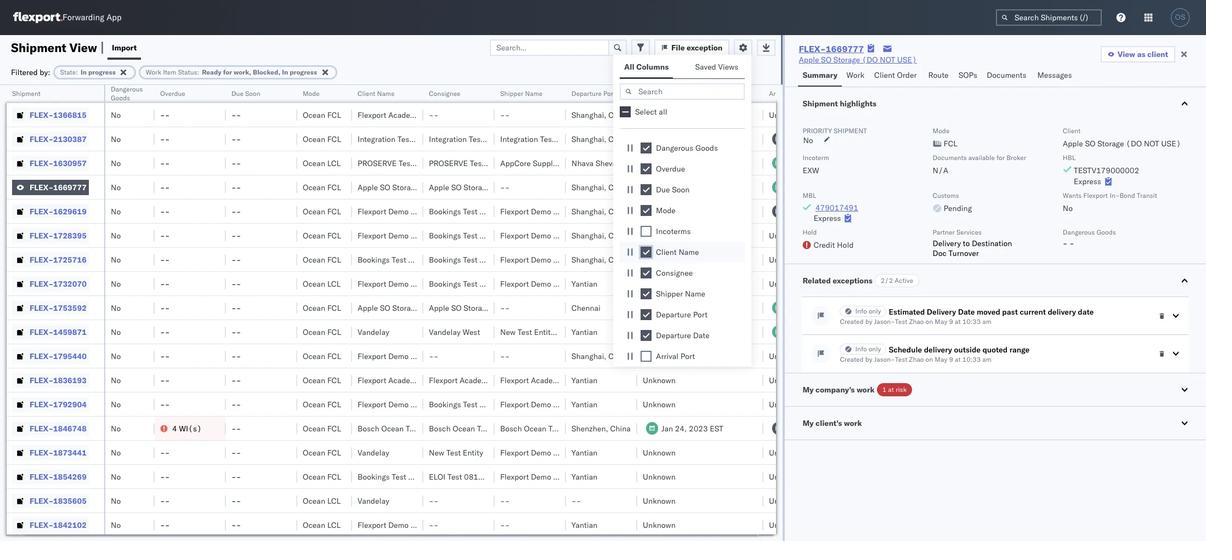 Task type: describe. For each thing, give the bounding box(es) containing it.
2 account from the left
[[487, 158, 516, 168]]

1 bosch ocean test from the left
[[358, 424, 421, 434]]

no for flex-1846748
[[111, 424, 121, 434]]

saved views button
[[691, 57, 746, 78]]

flex-1629619
[[30, 207, 87, 216]]

1 horizontal spatial dangerous goods
[[656, 143, 718, 153]]

priority
[[803, 127, 832, 135]]

14:00
[[712, 134, 733, 144]]

nhava sheva, india
[[572, 158, 639, 168]]

ocean fcl for flex-1792904
[[303, 400, 341, 410]]

15,
[[676, 158, 688, 168]]

dangerous goods inside button
[[111, 85, 143, 102]]

fcl for flex-2130387
[[327, 134, 341, 144]]

1 horizontal spatial dangerous
[[656, 143, 694, 153]]

3 bosch ocean test from the left
[[500, 424, 563, 434]]

1 vertical spatial due soon
[[656, 185, 690, 195]]

bookings for 1732070
[[429, 279, 461, 289]]

sops button
[[955, 65, 983, 87]]

shanghai, china for 1669777
[[572, 182, 629, 192]]

info for schedule delivery outside quoted range
[[856, 345, 867, 353]]

12,
[[677, 303, 689, 313]]

flex-1792904 button
[[12, 397, 89, 412]]

ocean fcl for flex-1873441
[[303, 448, 341, 458]]

new for new test entity
[[429, 448, 445, 458]]

fcl for flex-1629619
[[327, 207, 341, 216]]

select
[[635, 107, 657, 117]]

credit
[[814, 240, 836, 250]]

0 horizontal spatial view
[[69, 40, 97, 55]]

1 vertical spatial mode
[[933, 127, 950, 135]]

ocean for 1854269
[[303, 472, 325, 482]]

2022 for 03,
[[687, 182, 706, 192]]

all columns button
[[620, 57, 674, 78]]

ocean for 1630957
[[303, 158, 325, 168]]

ocean fcl for flex-1629619
[[303, 207, 341, 216]]

jul 03, 2022 18:00 edt
[[662, 182, 746, 192]]

ready
[[202, 68, 222, 76]]

1792904
[[53, 400, 87, 410]]

supply
[[533, 158, 557, 168]]

inc.
[[516, 376, 529, 386]]

18:00
[[708, 182, 730, 192]]

flex- for flex-2130387 button
[[30, 134, 53, 144]]

flex-1669777 inside "button"
[[30, 182, 87, 192]]

apple inside client apple so storage (do not use) incoterm exw
[[1063, 139, 1084, 149]]

1 vertical spatial due
[[656, 185, 670, 195]]

2/2
[[881, 277, 894, 285]]

ocean fcl for flex-1669777
[[303, 182, 341, 192]]

route
[[929, 70, 949, 80]]

client order button
[[870, 65, 924, 87]]

item
[[163, 68, 176, 76]]

bookings test consignee for 1792904
[[429, 400, 517, 410]]

columns
[[637, 62, 669, 72]]

lcl for flex-1732070
[[327, 279, 341, 289]]

documents for documents available for broker n/a
[[933, 154, 967, 162]]

flex-1459871
[[30, 327, 87, 337]]

1835605
[[53, 496, 87, 506]]

1725716
[[53, 255, 87, 265]]

my for my client's work
[[803, 419, 814, 429]]

1 vertical spatial shipper name
[[656, 289, 706, 299]]

quoted
[[983, 345, 1008, 355]]

flexport demo shipper for flex-1732070
[[358, 279, 438, 289]]

bookings for 1725716
[[429, 255, 461, 265]]

broker
[[1007, 154, 1027, 162]]

1 vertical spatial overdue
[[656, 164, 686, 174]]

range
[[1010, 345, 1030, 355]]

no for flex-1842102
[[111, 521, 121, 530]]

sheva,
[[596, 158, 619, 168]]

arrival date
[[769, 89, 805, 98]]

china for flex-1629619
[[609, 207, 629, 216]]

co. for flex-1728395
[[583, 231, 593, 241]]

shipment highlights button
[[786, 87, 1207, 120]]

my client's work
[[803, 419, 862, 429]]

9 for delivery
[[950, 356, 954, 364]]

shanghai, china for 1629619
[[572, 207, 629, 216]]

filtered by:
[[11, 67, 50, 77]]

am for quoted
[[983, 356, 992, 364]]

departure date button
[[638, 87, 753, 98]]

2
[[557, 327, 562, 337]]

flex-1732070
[[30, 279, 87, 289]]

lcl for flex-1835605
[[327, 496, 341, 506]]

jul for jul 05, 2022 edt
[[662, 207, 671, 216]]

1 proserve from the left
[[358, 158, 397, 168]]

vandelay for new
[[358, 448, 389, 458]]

jun
[[662, 158, 674, 168]]

flex-1795440 button
[[12, 349, 89, 364]]

arrival for arrival date
[[769, 89, 789, 98]]

lcl for flex-1630957
[[327, 158, 341, 168]]

resize handle column header for mode
[[339, 85, 352, 542]]

apple so storage (do not use) link
[[799, 54, 917, 65]]

2 proserve test account from the left
[[429, 158, 516, 168]]

documents available for broker n/a
[[933, 154, 1027, 176]]

flexport demo shipper co. for flex-1629619
[[500, 207, 593, 216]]

no for flex-1732070
[[111, 279, 121, 289]]

shipment button
[[7, 87, 93, 98]]

0 horizontal spatial overdue
[[160, 89, 185, 98]]

may for delivery
[[935, 318, 948, 326]]

dangerous inside button
[[111, 85, 143, 93]]

Search Shipments (/) text field
[[997, 9, 1103, 26]]

china for flex-1728395
[[609, 231, 629, 241]]

india
[[621, 158, 639, 168]]

1 horizontal spatial client name
[[656, 248, 699, 257]]

9 for delivery
[[950, 318, 954, 326]]

departure date inside the departure date button
[[643, 89, 689, 98]]

ocean fcl for flex-1846748
[[303, 424, 341, 434]]

flex-1835605
[[30, 496, 87, 506]]

current
[[1020, 307, 1046, 317]]

1842102
[[53, 521, 87, 530]]

2 vertical spatial port
[[681, 352, 695, 362]]

0 vertical spatial for
[[223, 68, 232, 76]]

vandelay for -
[[358, 496, 389, 506]]

file
[[672, 43, 685, 52]]

created for schedule delivery outside quoted range
[[840, 356, 864, 364]]

1 : from the left
[[76, 68, 78, 76]]

fcl for flex-1753592
[[327, 303, 341, 313]]

mode inside button
[[303, 89, 320, 98]]

05,
[[673, 207, 685, 216]]

yantian for 1836193
[[572, 376, 598, 386]]

bookings test consignee for 1732070
[[429, 279, 517, 289]]

flex-1846748
[[30, 424, 87, 434]]

bookings for 1629619
[[429, 207, 461, 216]]

schedule
[[889, 345, 923, 355]]

1 vertical spatial port
[[693, 310, 708, 320]]

flex- for flex-1792904 button
[[30, 400, 53, 410]]

flex-1459871 button
[[12, 325, 89, 340]]

2 proserve from the left
[[429, 158, 468, 168]]

1846748
[[53, 424, 87, 434]]

3 bosch from the left
[[500, 424, 522, 434]]

no for flex-2130387
[[111, 134, 121, 144]]

flex-1873441 button
[[12, 445, 89, 461]]

related
[[803, 276, 831, 286]]

ocean fcl for flex-1366815
[[303, 110, 341, 120]]

bookings test consignee for 1728395
[[429, 231, 517, 241]]

no for flex-1753592
[[111, 303, 121, 313]]

mbl
[[803, 192, 817, 200]]

sep 12, 2022 edt
[[662, 303, 726, 313]]

work,
[[234, 68, 251, 76]]

flex-1753592
[[30, 303, 87, 313]]

no for flex-1629619
[[111, 207, 121, 216]]

03,
[[673, 182, 685, 192]]

1795440
[[53, 351, 87, 361]]

resize handle column header for client name
[[410, 85, 424, 542]]

saved views
[[696, 62, 739, 72]]

storage inside client apple so storage (do not use) incoterm exw
[[1098, 139, 1125, 149]]

shanghai, for flex-1728395
[[572, 231, 607, 241]]

1 vertical spatial goods
[[696, 143, 718, 153]]

departure port inside button
[[572, 89, 616, 98]]

0 horizontal spatial due soon
[[232, 89, 260, 98]]

1 bosch from the left
[[358, 424, 380, 434]]

flex-1630957 button
[[12, 156, 89, 171]]

resize handle column header for departure date
[[751, 85, 764, 542]]

ocean fcl for flex-1753592
[[303, 303, 341, 313]]

import button
[[108, 35, 141, 60]]

est for jan 24, 2023 est
[[710, 424, 724, 434]]

ocean for 1366815
[[303, 110, 325, 120]]

fcl for flex-1459871
[[327, 327, 341, 337]]

fcl for flex-1873441
[[327, 448, 341, 458]]

state
[[60, 68, 76, 76]]

flex-1753592 button
[[12, 300, 89, 316]]

feb 08, 2023 est
[[662, 327, 725, 337]]

client down incoterms
[[656, 248, 677, 257]]

1 vertical spatial delivery
[[927, 307, 957, 317]]

2022 for 15,
[[690, 158, 709, 168]]

0 vertical spatial est
[[735, 134, 749, 144]]

flexport academy for flexport academy (us) inc.
[[358, 376, 420, 386]]

work for my company's work
[[857, 385, 875, 395]]

estimated delivery date moved past current delivery date
[[889, 307, 1094, 317]]

edt down 18:00 at the top
[[708, 207, 722, 216]]

china for flex-1725716
[[609, 255, 629, 265]]

3 resize handle column header from the left
[[213, 85, 226, 542]]

0 vertical spatial soon
[[245, 89, 260, 98]]

ocean for 1873441
[[303, 448, 325, 458]]

client
[[1148, 49, 1169, 59]]

081801
[[464, 472, 493, 482]]

est for feb 08, 2023 est
[[712, 327, 725, 337]]

os
[[1176, 13, 1186, 21]]

0 vertical spatial due
[[232, 89, 244, 98]]

bookings for 1792904
[[429, 400, 461, 410]]

1459871
[[53, 327, 87, 337]]

for inside documents available for broker n/a
[[997, 154, 1005, 162]]

1836193
[[53, 376, 87, 386]]

0 vertical spatial 1669777
[[826, 43, 864, 54]]

all
[[659, 107, 668, 117]]

2/2 active
[[881, 277, 914, 285]]

testv179000002
[[1074, 166, 1140, 176]]

at for outside
[[955, 356, 961, 364]]

flex-1669777 link
[[799, 43, 864, 54]]

co. for flex-1629619
[[583, 207, 593, 216]]

goods inside dangerous goods
[[111, 94, 130, 102]]

2 : from the left
[[197, 68, 199, 76]]

1
[[883, 386, 887, 394]]

0 vertical spatial delivery
[[1048, 307, 1077, 317]]

Search text field
[[620, 83, 746, 100]]

flexport inside the wants flexport in-bond transit no
[[1084, 192, 1109, 200]]

ocean for 1629619
[[303, 207, 325, 216]]

flex- up summary
[[799, 43, 826, 54]]

view inside button
[[1118, 49, 1136, 59]]

yantian for 1873441
[[572, 448, 598, 458]]

not inside client apple so storage (do not use) incoterm exw
[[1145, 139, 1160, 149]]

fcl for flex-1836193
[[327, 376, 341, 386]]

available
[[969, 154, 995, 162]]

zhao for estimated
[[910, 318, 924, 326]]

related exceptions
[[803, 276, 873, 286]]

jul 05, 2022 edt
[[662, 207, 722, 216]]

0 horizontal spatial hold
[[803, 228, 817, 237]]

moved
[[977, 307, 1001, 317]]

incoterms
[[656, 227, 691, 237]]

bookings for 1728395
[[429, 231, 461, 241]]

info only for estimated
[[856, 307, 882, 316]]

flex-1873441
[[30, 448, 87, 458]]

port inside departure port button
[[604, 89, 616, 98]]

1630957
[[53, 158, 87, 168]]



Task type: vqa. For each thing, say whether or not it's contained in the screenshot.
second Shanghai,
yes



Task type: locate. For each thing, give the bounding box(es) containing it.
2 vertical spatial dangerous
[[1063, 228, 1096, 237]]

documents inside button
[[987, 70, 1027, 80]]

yantian for 1792904
[[572, 400, 598, 410]]

flex- for flex-1459871 button
[[30, 327, 53, 337]]

1 vertical spatial client name
[[656, 248, 699, 257]]

1 flexport demo shipper from the top
[[358, 207, 438, 216]]

2 co. from the top
[[583, 231, 593, 241]]

flex- down the flex-1725716 button
[[30, 279, 53, 289]]

jul left 05, at the top of page
[[662, 207, 671, 216]]

1 in from the left
[[81, 68, 87, 76]]

2 only from the top
[[869, 345, 882, 353]]

departure
[[572, 89, 602, 98], [643, 89, 673, 98], [656, 310, 691, 320], [656, 331, 691, 341]]

0 vertical spatial dangerous goods
[[111, 85, 143, 102]]

6 shanghai, from the top
[[572, 255, 607, 265]]

my inside button
[[803, 419, 814, 429]]

0 horizontal spatial in
[[81, 68, 87, 76]]

appcore supply ltd
[[500, 158, 570, 168]]

1 horizontal spatial proserve
[[429, 158, 468, 168]]

4 flexport demo shipper co. from the top
[[500, 279, 593, 289]]

client name button
[[352, 87, 413, 98]]

documents inside documents available for broker n/a
[[933, 154, 967, 162]]

1 vertical spatial departure date
[[656, 331, 710, 341]]

flex-1669777 down flex-1630957
[[30, 182, 87, 192]]

9 up schedule delivery outside quoted range
[[950, 318, 954, 326]]

5 shanghai, china from the top
[[572, 231, 629, 241]]

1 horizontal spatial :
[[197, 68, 199, 76]]

client
[[875, 70, 896, 80], [358, 89, 376, 98], [1063, 127, 1081, 135], [656, 248, 677, 257]]

client's
[[816, 419, 843, 429]]

co. for flex-1873441
[[583, 448, 593, 458]]

1 created from the top
[[840, 318, 864, 326]]

flexport demo shipper for flex-1842102
[[358, 521, 438, 530]]

shipment for shipment highlights
[[803, 99, 838, 109]]

by up the my company's work on the right of page
[[866, 356, 873, 364]]

flex-1795440
[[30, 351, 87, 361]]

jul
[[662, 182, 671, 192], [662, 207, 671, 216]]

info down exceptions in the bottom of the page
[[856, 307, 867, 316]]

0 vertical spatial 10:33
[[963, 318, 981, 326]]

created by jason-test zhao on may 9 at 10:33 am for estimated
[[840, 318, 992, 326]]

0 vertical spatial express
[[1074, 177, 1102, 187]]

1 horizontal spatial account
[[487, 158, 516, 168]]

flex- up 'flex-1846748' 'button'
[[30, 400, 53, 410]]

flexport demo consignee for flex-1792904
[[358, 400, 448, 410]]

1 feb from the top
[[662, 134, 675, 144]]

arrival
[[769, 89, 789, 98], [656, 352, 679, 362]]

flexport demo shipper co. for flex-1732070
[[500, 279, 593, 289]]

may down schedule delivery outside quoted range
[[935, 356, 948, 364]]

created by jason-test zhao on may 9 at 10:33 am
[[840, 318, 992, 326], [840, 356, 992, 364]]

work down apple so storage (do not use) link
[[847, 70, 865, 80]]

2 flexport demo shipper co. from the top
[[500, 231, 593, 241]]

est down sep 12, 2022 edt
[[712, 327, 725, 337]]

may up schedule delivery outside quoted range
[[935, 318, 948, 326]]

all columns
[[625, 62, 669, 72]]

0 vertical spatial info only
[[856, 307, 882, 316]]

1 9 from the top
[[950, 318, 954, 326]]

os button
[[1168, 5, 1194, 30]]

china
[[609, 110, 629, 120], [609, 134, 629, 144], [609, 182, 629, 192], [609, 207, 629, 216], [609, 231, 629, 241], [609, 255, 629, 265], [609, 351, 629, 361], [611, 424, 631, 434]]

dangerous inside dangerous goods - -
[[1063, 228, 1096, 237]]

9
[[950, 318, 954, 326], [950, 356, 954, 364]]

2 ocean fcl from the top
[[303, 134, 341, 144]]

ocean for 2130387
[[303, 134, 325, 144]]

15:30
[[711, 158, 732, 168]]

1 horizontal spatial progress
[[290, 68, 317, 76]]

client inside client apple so storage (do not use) incoterm exw
[[1063, 127, 1081, 135]]

1 vertical spatial on
[[926, 356, 934, 364]]

jul left 03,
[[662, 182, 671, 192]]

jason- for estimated
[[875, 318, 895, 326]]

10 ocean fcl from the top
[[303, 376, 341, 386]]

1 shanghai, china from the top
[[572, 110, 629, 120]]

0 vertical spatial at
[[955, 318, 961, 326]]

1 zhao from the top
[[910, 318, 924, 326]]

3 co. from the top
[[583, 255, 593, 265]]

1 co. from the top
[[583, 207, 593, 216]]

2 progress from the left
[[290, 68, 317, 76]]

no for flex-1795440
[[111, 351, 121, 361]]

ocean fcl for flex-1459871
[[303, 327, 341, 337]]

3 lcl from the top
[[327, 496, 341, 506]]

work inside button
[[844, 419, 862, 429]]

ocean for 1753592
[[303, 303, 325, 313]]

2 bosch from the left
[[429, 424, 451, 434]]

new for new test entity 2
[[500, 327, 516, 337]]

flexport demo shipper co. for flex-1873441
[[500, 448, 593, 458]]

pending
[[944, 204, 973, 213]]

0 horizontal spatial work
[[146, 68, 161, 76]]

info only left schedule
[[856, 345, 882, 353]]

ocean for 1795440
[[303, 351, 325, 361]]

client right mode button
[[358, 89, 376, 98]]

active
[[895, 277, 914, 285]]

flex-1366815 button
[[12, 107, 89, 123]]

partner services delivery to destination doc turnover
[[933, 228, 1013, 258]]

flex- for flex-1366815 button
[[30, 110, 53, 120]]

for
[[223, 68, 232, 76], [997, 154, 1005, 162]]

0 horizontal spatial bosch
[[358, 424, 380, 434]]

client name inside button
[[358, 89, 395, 98]]

yantian for 1854269
[[572, 472, 598, 482]]

delivery right 'estimated'
[[927, 307, 957, 317]]

arrival inside button
[[769, 89, 789, 98]]

n/a
[[933, 166, 949, 176]]

1 on from the top
[[926, 318, 934, 326]]

flex-2130387
[[30, 134, 87, 144]]

flexport academy
[[358, 110, 420, 120], [358, 376, 420, 386]]

file exception
[[672, 43, 723, 52]]

consignee button
[[424, 87, 484, 98]]

1 horizontal spatial new
[[500, 327, 516, 337]]

0 vertical spatial info
[[856, 307, 867, 316]]

shanghai, china for 1725716
[[572, 255, 629, 265]]

0 vertical spatial created by jason-test zhao on may 9 at 10:33 am
[[840, 318, 992, 326]]

-
[[160, 110, 165, 120], [165, 110, 170, 120], [232, 110, 236, 120], [236, 110, 241, 120], [429, 110, 434, 120], [434, 110, 439, 120], [500, 110, 505, 120], [505, 110, 510, 120], [160, 134, 165, 144], [165, 134, 170, 144], [232, 134, 236, 144], [236, 134, 241, 144], [160, 158, 165, 168], [165, 158, 170, 168], [232, 158, 236, 168], [236, 158, 241, 168], [160, 182, 165, 192], [165, 182, 170, 192], [232, 182, 236, 192], [236, 182, 241, 192], [500, 182, 505, 192], [505, 182, 510, 192], [160, 207, 165, 216], [165, 207, 170, 216], [232, 207, 236, 216], [236, 207, 241, 216], [160, 231, 165, 241], [165, 231, 170, 241], [232, 231, 236, 241], [236, 231, 241, 241], [1063, 239, 1068, 249], [1070, 239, 1075, 249], [160, 255, 165, 265], [165, 255, 170, 265], [232, 255, 236, 265], [236, 255, 241, 265], [160, 279, 165, 289], [165, 279, 170, 289], [232, 279, 236, 289], [236, 279, 241, 289], [160, 303, 165, 313], [165, 303, 170, 313], [232, 303, 236, 313], [236, 303, 241, 313], [500, 303, 505, 313], [505, 303, 510, 313], [160, 327, 165, 337], [165, 327, 170, 337], [232, 327, 236, 337], [236, 327, 241, 337], [160, 351, 165, 361], [165, 351, 170, 361], [232, 351, 236, 361], [236, 351, 241, 361], [429, 351, 434, 361], [434, 351, 439, 361], [500, 351, 505, 361], [505, 351, 510, 361], [160, 376, 165, 386], [165, 376, 170, 386], [232, 376, 236, 386], [236, 376, 241, 386], [160, 400, 165, 410], [165, 400, 170, 410], [232, 400, 236, 410], [236, 400, 241, 410], [232, 424, 236, 434], [236, 424, 241, 434], [160, 448, 165, 458], [165, 448, 170, 458], [232, 448, 236, 458], [236, 448, 241, 458], [160, 472, 165, 482], [165, 472, 170, 482], [232, 472, 236, 482], [236, 472, 241, 482], [160, 496, 165, 506], [165, 496, 170, 506], [232, 496, 236, 506], [236, 496, 241, 506], [429, 496, 434, 506], [434, 496, 439, 506], [500, 496, 505, 506], [505, 496, 510, 506], [572, 496, 577, 506], [577, 496, 581, 506], [160, 521, 165, 530], [165, 521, 170, 530], [232, 521, 236, 530], [236, 521, 241, 530], [429, 521, 434, 530], [434, 521, 439, 530], [500, 521, 505, 530], [505, 521, 510, 530]]

9 resize handle column header from the left
[[625, 85, 638, 542]]

name
[[377, 89, 395, 98], [525, 89, 543, 98], [679, 248, 699, 257], [685, 289, 706, 299]]

(do inside client apple so storage (do not use) incoterm exw
[[1127, 139, 1143, 149]]

2 in from the left
[[282, 68, 288, 76]]

1 vertical spatial entity
[[463, 448, 484, 458]]

0 horizontal spatial bosch ocean test
[[358, 424, 421, 434]]

2 zhao from the top
[[910, 356, 924, 364]]

dangerous goods up 15,
[[656, 143, 718, 153]]

work for work
[[847, 70, 865, 80]]

chennai
[[572, 303, 601, 313]]

proserve
[[358, 158, 397, 168], [429, 158, 468, 168]]

flex-1846748 button
[[12, 421, 89, 437]]

1 vertical spatial new
[[429, 448, 445, 458]]

resize handle column header for shipment
[[91, 85, 104, 542]]

1 vertical spatial my
[[803, 419, 814, 429]]

1 horizontal spatial hold
[[838, 240, 854, 250]]

0 horizontal spatial account
[[415, 158, 444, 168]]

1 vertical spatial am
[[983, 356, 992, 364]]

1 10:33 from the top
[[963, 318, 981, 326]]

shipper name inside button
[[500, 89, 543, 98]]

goods down state : in progress
[[111, 94, 130, 102]]

shipment down filtered
[[12, 89, 41, 98]]

jason- down 'estimated'
[[875, 318, 895, 326]]

flex- inside 'button'
[[30, 424, 53, 434]]

6 co. from the top
[[583, 448, 593, 458]]

--
[[160, 110, 170, 120], [232, 110, 241, 120], [429, 110, 439, 120], [500, 110, 510, 120], [160, 134, 170, 144], [232, 134, 241, 144], [160, 158, 170, 168], [232, 158, 241, 168], [160, 182, 170, 192], [232, 182, 241, 192], [500, 182, 510, 192], [160, 207, 170, 216], [232, 207, 241, 216], [160, 231, 170, 241], [232, 231, 241, 241], [160, 255, 170, 265], [232, 255, 241, 265], [160, 279, 170, 289], [232, 279, 241, 289], [160, 303, 170, 313], [232, 303, 241, 313], [500, 303, 510, 313], [160, 327, 170, 337], [232, 327, 241, 337], [160, 351, 170, 361], [232, 351, 241, 361], [429, 351, 439, 361], [500, 351, 510, 361], [160, 376, 170, 386], [232, 376, 241, 386], [160, 400, 170, 410], [232, 400, 241, 410], [232, 424, 241, 434], [160, 448, 170, 458], [232, 448, 241, 458], [160, 472, 170, 482], [232, 472, 241, 482], [160, 496, 170, 506], [232, 496, 241, 506], [429, 496, 439, 506], [500, 496, 510, 506], [572, 496, 581, 506], [160, 521, 170, 530], [232, 521, 241, 530], [429, 521, 439, 530], [500, 521, 510, 530]]

china for flex-1795440
[[609, 351, 629, 361]]

0 vertical spatial 9
[[950, 318, 954, 326]]

feb left "08,"
[[662, 327, 675, 337]]

1 shanghai, from the top
[[572, 110, 607, 120]]

2 shanghai, from the top
[[572, 134, 607, 144]]

2 9 from the top
[[950, 356, 954, 364]]

china for flex-1846748
[[611, 424, 631, 434]]

created up the my company's work on the right of page
[[840, 356, 864, 364]]

shipper name up 12,
[[656, 289, 706, 299]]

ocean for 1669777
[[303, 182, 325, 192]]

1 proserve test account from the left
[[358, 158, 444, 168]]

delivery inside partner services delivery to destination doc turnover
[[933, 239, 961, 249]]

3 flexport demo shipper co. from the top
[[500, 255, 593, 265]]

departure date up the arrival port
[[656, 331, 710, 341]]

appcore
[[500, 158, 531, 168]]

shanghai, for flex-1366815
[[572, 110, 607, 120]]

4 ocean fcl from the top
[[303, 207, 341, 216]]

no
[[111, 110, 121, 120], [111, 134, 121, 144], [804, 136, 814, 145], [111, 158, 121, 168], [111, 182, 121, 192], [1063, 204, 1073, 213], [111, 207, 121, 216], [111, 231, 121, 241], [111, 255, 121, 265], [111, 279, 121, 289], [111, 303, 121, 313], [111, 327, 121, 337], [111, 351, 121, 361], [111, 376, 121, 386], [111, 400, 121, 410], [111, 424, 121, 434], [111, 448, 121, 458], [111, 472, 121, 482], [111, 496, 121, 506], [111, 521, 121, 530]]

flex- down flex-1459871 button
[[30, 351, 53, 361]]

flexport. image
[[13, 12, 63, 23]]

china for flex-1669777
[[609, 182, 629, 192]]

1 vertical spatial 1669777
[[53, 182, 87, 192]]

None checkbox
[[620, 106, 631, 117], [641, 143, 652, 154], [641, 205, 652, 216], [641, 247, 652, 258], [641, 268, 652, 279], [641, 289, 652, 300], [641, 310, 652, 320], [641, 330, 652, 341], [620, 106, 631, 117], [641, 143, 652, 154], [641, 205, 652, 216], [641, 247, 652, 258], [641, 268, 652, 279], [641, 289, 652, 300], [641, 310, 652, 320], [641, 330, 652, 341]]

0 vertical spatial flexport demo shipper
[[358, 207, 438, 216]]

jul for jul 03, 2022 18:00 edt
[[662, 182, 671, 192]]

7 ocean fcl from the top
[[303, 303, 341, 313]]

479017491 button
[[814, 203, 861, 213]]

bookings test consignee for 1725716
[[429, 255, 517, 265]]

1 vertical spatial 2023
[[689, 424, 708, 434]]

2 on from the top
[[926, 356, 934, 364]]

shipment view
[[11, 40, 97, 55]]

1 info only from the top
[[856, 307, 882, 316]]

ocean for 1842102
[[303, 521, 325, 530]]

lcl for flex-1842102
[[327, 521, 341, 530]]

1 vertical spatial only
[[869, 345, 882, 353]]

express up wants
[[1074, 177, 1102, 187]]

2023 right "08,"
[[691, 327, 710, 337]]

1 flexport academy from the top
[[358, 110, 420, 120]]

2023 for 24,
[[689, 424, 708, 434]]

2 flexport academy from the top
[[358, 376, 420, 386]]

1 horizontal spatial work
[[847, 70, 865, 80]]

10:33
[[963, 318, 981, 326], [963, 356, 981, 364]]

1 vertical spatial express
[[814, 213, 842, 223]]

2 flexport demo consignee from the top
[[358, 351, 448, 361]]

flexport demo shipper co. for flex-1792904
[[500, 400, 593, 410]]

2 info from the top
[[856, 345, 867, 353]]

info left schedule
[[856, 345, 867, 353]]

entity for new test entity 2
[[534, 327, 555, 337]]

1 vertical spatial flexport academy
[[358, 376, 420, 386]]

1 am from the top
[[983, 318, 992, 326]]

goods inside dangerous goods - -
[[1097, 228, 1117, 237]]

10 resize handle column header from the left
[[751, 85, 764, 542]]

1 horizontal spatial delivery
[[1048, 307, 1077, 317]]

2 vertical spatial shipment
[[803, 99, 838, 109]]

2 created from the top
[[840, 356, 864, 364]]

wi(s)
[[179, 424, 202, 434]]

work inside button
[[847, 70, 865, 80]]

0 horizontal spatial proserve
[[358, 158, 397, 168]]

11 ocean fcl from the top
[[303, 400, 341, 410]]

2022 right 12,
[[691, 303, 710, 313]]

2022 right 03,
[[687, 182, 706, 192]]

flexport academy for --
[[358, 110, 420, 120]]

0 vertical spatial may
[[935, 318, 948, 326]]

flex- up flex-1873441 button
[[30, 424, 53, 434]]

8 resize handle column header from the left
[[553, 85, 566, 542]]

2 my from the top
[[803, 419, 814, 429]]

flex- down flex-1732070 button in the bottom left of the page
[[30, 303, 53, 313]]

1 by from the top
[[866, 318, 873, 326]]

2022 right 19,
[[691, 134, 710, 144]]

0 vertical spatial port
[[604, 89, 616, 98]]

forwarding app link
[[13, 12, 122, 23]]

due down work,
[[232, 89, 244, 98]]

edt up feb 08, 2023 est
[[712, 303, 726, 313]]

created by jason-test zhao on may 9 at 10:33 am down schedule
[[840, 356, 992, 364]]

5 co. from the top
[[583, 400, 593, 410]]

dangerous goods down state : in progress
[[111, 85, 143, 102]]

work left 1
[[857, 385, 875, 395]]

by for schedule delivery outside quoted range
[[866, 356, 873, 364]]

view
[[69, 40, 97, 55], [1118, 49, 1136, 59]]

china for flex-1366815
[[609, 110, 629, 120]]

no inside the wants flexport in-bond transit no
[[1063, 204, 1073, 213]]

may for delivery
[[935, 356, 948, 364]]

1366815
[[53, 110, 87, 120]]

bookings test consignee for 1629619
[[429, 207, 517, 216]]

: left ready
[[197, 68, 199, 76]]

edt right 18:00 at the top
[[732, 182, 746, 192]]

created by jason-test zhao on may 9 at 10:33 am down 'estimated'
[[840, 318, 992, 326]]

shanghai,
[[572, 110, 607, 120], [572, 134, 607, 144], [572, 182, 607, 192], [572, 207, 607, 216], [572, 231, 607, 241], [572, 255, 607, 265], [572, 351, 607, 361]]

goods up jun 15, 2022 15:30 edt
[[696, 143, 718, 153]]

1 horizontal spatial due
[[656, 185, 670, 195]]

am for moved
[[983, 318, 992, 326]]

wants
[[1063, 192, 1082, 200]]

1 horizontal spatial goods
[[696, 143, 718, 153]]

7 shanghai, from the top
[[572, 351, 607, 361]]

1669777 inside "button"
[[53, 182, 87, 192]]

flexport demo shipper
[[358, 207, 438, 216], [358, 279, 438, 289], [358, 521, 438, 530]]

0 vertical spatial flex-1669777
[[799, 43, 864, 54]]

1753592
[[53, 303, 87, 313]]

zhao for schedule
[[910, 356, 924, 364]]

0 vertical spatial hold
[[803, 228, 817, 237]]

1 vertical spatial 9
[[950, 356, 954, 364]]

resize handle column header for departure port
[[625, 85, 638, 542]]

summary
[[803, 70, 838, 80]]

ocean
[[303, 110, 325, 120], [303, 134, 325, 144], [303, 158, 325, 168], [303, 182, 325, 192], [303, 207, 325, 216], [303, 231, 325, 241], [303, 255, 325, 265], [303, 279, 325, 289], [303, 303, 325, 313], [303, 327, 325, 337], [303, 351, 325, 361], [303, 376, 325, 386], [303, 400, 325, 410], [303, 424, 325, 434], [382, 424, 404, 434], [453, 424, 475, 434], [524, 424, 547, 434], [303, 448, 325, 458], [303, 472, 325, 482], [303, 496, 325, 506], [303, 521, 325, 530]]

entity for new test entity
[[463, 448, 484, 458]]

created
[[840, 318, 864, 326], [840, 356, 864, 364]]

shipper name down search... text field at the top of page
[[500, 89, 543, 98]]

view up state : in progress
[[69, 40, 97, 55]]

overdue up 03,
[[656, 164, 686, 174]]

client left order
[[875, 70, 896, 80]]

co. for flex-1854269
[[583, 472, 593, 482]]

3 yantian from the top
[[572, 376, 598, 386]]

2022
[[691, 134, 710, 144], [690, 158, 709, 168], [687, 182, 706, 192], [687, 207, 706, 216], [691, 303, 710, 313]]

5 flexport demo shipper co. from the top
[[500, 400, 593, 410]]

1 horizontal spatial for
[[997, 154, 1005, 162]]

resize handle column header
[[91, 85, 104, 542], [142, 85, 155, 542], [213, 85, 226, 542], [284, 85, 297, 542], [339, 85, 352, 542], [410, 85, 424, 542], [482, 85, 495, 542], [553, 85, 566, 542], [625, 85, 638, 542], [751, 85, 764, 542]]

hbl
[[1063, 154, 1076, 162]]

flex- down flex-1854269 button on the bottom of the page
[[30, 496, 53, 506]]

7 shanghai, china from the top
[[572, 351, 629, 361]]

6 flexport demo shipper co. from the top
[[500, 448, 593, 458]]

for left broker
[[997, 154, 1005, 162]]

2 shanghai, china from the top
[[572, 134, 629, 144]]

not
[[880, 55, 896, 65], [1145, 139, 1160, 149], [439, 182, 454, 192], [510, 182, 526, 192], [439, 303, 454, 313], [510, 303, 526, 313]]

1 horizontal spatial entity
[[534, 327, 555, 337]]

shipper inside button
[[500, 89, 524, 98]]

ocean lcl
[[303, 158, 341, 168], [303, 279, 341, 289], [303, 496, 341, 506], [303, 521, 341, 530]]

documents up n/a
[[933, 154, 967, 162]]

5 resize handle column header from the left
[[339, 85, 352, 542]]

2 horizontal spatial dangerous
[[1063, 228, 1096, 237]]

my left company's
[[803, 385, 814, 395]]

2022 for 19,
[[691, 134, 710, 144]]

at for date
[[955, 318, 961, 326]]

flex- for flex-1732070 button in the bottom left of the page
[[30, 279, 53, 289]]

1 vertical spatial est
[[712, 327, 725, 337]]

6 yantian from the top
[[572, 472, 598, 482]]

0 vertical spatial goods
[[111, 94, 130, 102]]

no for flex-1836193
[[111, 376, 121, 386]]

shanghai, for flex-1669777
[[572, 182, 607, 192]]

ocean for 1836193
[[303, 376, 325, 386]]

flex-2130387 button
[[12, 131, 89, 147]]

4 shanghai, china from the top
[[572, 207, 629, 216]]

1 flexport demo consignee from the top
[[358, 231, 448, 241]]

by for estimated delivery date moved past current delivery date
[[866, 318, 873, 326]]

dangerous up 15,
[[656, 143, 694, 153]]

app
[[107, 12, 122, 23]]

info for estimated delivery date moved past current delivery date
[[856, 307, 867, 316]]

0 vertical spatial by
[[866, 318, 873, 326]]

6 ocean fcl from the top
[[303, 255, 341, 265]]

account
[[415, 158, 444, 168], [487, 158, 516, 168]]

2 horizontal spatial bosch ocean test
[[500, 424, 563, 434]]

entity left 2
[[534, 327, 555, 337]]

10:33 down moved
[[963, 318, 981, 326]]

4 co. from the top
[[583, 279, 593, 289]]

flex-1842102 button
[[12, 518, 89, 533]]

academy
[[389, 110, 420, 120], [389, 376, 420, 386], [460, 376, 492, 386], [531, 376, 563, 386]]

2 vertical spatial mode
[[656, 206, 676, 216]]

on up schedule delivery outside quoted range
[[926, 318, 934, 326]]

am down moved
[[983, 318, 992, 326]]

flex-1630957
[[30, 158, 87, 168]]

no for flex-1792904
[[111, 400, 121, 410]]

documents up the shipment highlights button
[[987, 70, 1027, 80]]

shipment highlights
[[803, 99, 877, 109]]

flex- down flex-1835605 button
[[30, 521, 53, 530]]

14 ocean fcl from the top
[[303, 472, 341, 482]]

1 horizontal spatial due soon
[[656, 185, 690, 195]]

1 jason- from the top
[[875, 318, 895, 326]]

delivery left outside
[[925, 345, 953, 355]]

1 flexport demo shipper co. from the top
[[500, 207, 593, 216]]

1 vertical spatial feb
[[662, 327, 675, 337]]

no for flex-1630957
[[111, 158, 121, 168]]

1 vertical spatial flexport demo shipper
[[358, 279, 438, 289]]

flex- down flex-1366815 button
[[30, 134, 53, 144]]

client up hbl
[[1063, 127, 1081, 135]]

ocean fcl for flex-1854269
[[303, 472, 341, 482]]

1 vertical spatial 10:33
[[963, 356, 981, 364]]

1 horizontal spatial overdue
[[656, 164, 686, 174]]

no for flex-1854269
[[111, 472, 121, 482]]

flex-1728395 button
[[12, 228, 89, 243]]

2 yantian from the top
[[572, 327, 598, 337]]

0 vertical spatial shipment
[[11, 40, 66, 55]]

resize handle column header for dangerous goods
[[142, 85, 155, 542]]

1 vertical spatial dangerous goods
[[656, 143, 718, 153]]

client order
[[875, 70, 917, 80]]

2 bosch ocean test from the left
[[429, 424, 492, 434]]

3 shanghai, from the top
[[572, 182, 607, 192]]

no for flex-1873441
[[111, 448, 121, 458]]

destination
[[972, 239, 1013, 249]]

1 account from the left
[[415, 158, 444, 168]]

7 flexport demo shipper co. from the top
[[500, 472, 593, 482]]

proserve test account
[[358, 158, 444, 168], [429, 158, 516, 168]]

flex- down flex-1630957 button
[[30, 182, 53, 192]]

1 my from the top
[[803, 385, 814, 395]]

1 horizontal spatial flex-1669777
[[799, 43, 864, 54]]

flex- for 'flex-1846748' 'button'
[[30, 424, 53, 434]]

delivery
[[1048, 307, 1077, 317], [925, 345, 953, 355]]

due left 03,
[[656, 185, 670, 195]]

vandelay for vandelay
[[358, 327, 389, 337]]

only left 'estimated'
[[869, 307, 882, 316]]

ocean lcl for flex-1835605
[[303, 496, 341, 506]]

1 vertical spatial documents
[[933, 154, 967, 162]]

flex- for the flex-1842102 button at the left bottom of the page
[[30, 521, 53, 530]]

views
[[719, 62, 739, 72]]

flex- for flex-1795440 button
[[30, 351, 53, 361]]

dangerous goods - -
[[1063, 228, 1117, 249]]

feb left 19,
[[662, 134, 675, 144]]

0 horizontal spatial client name
[[358, 89, 395, 98]]

Search... text field
[[490, 39, 610, 56]]

by down exceptions in the bottom of the page
[[866, 318, 873, 326]]

fcl for flex-1854269
[[327, 472, 341, 482]]

10:33 down outside
[[963, 356, 981, 364]]

1 vertical spatial hold
[[838, 240, 854, 250]]

1732070
[[53, 279, 87, 289]]

1669777 up work button
[[826, 43, 864, 54]]

work right client's at the bottom right of the page
[[844, 419, 862, 429]]

1 only from the top
[[869, 307, 882, 316]]

my left client's at the bottom right of the page
[[803, 419, 814, 429]]

jason- down schedule
[[875, 356, 895, 364]]

goods
[[111, 94, 130, 102], [696, 143, 718, 153], [1097, 228, 1117, 237]]

created down exceptions in the bottom of the page
[[840, 318, 864, 326]]

0 vertical spatial dangerous
[[111, 85, 143, 93]]

12 ocean fcl from the top
[[303, 424, 341, 434]]

2 vertical spatial flexport demo shipper
[[358, 521, 438, 530]]

new
[[500, 327, 516, 337], [429, 448, 445, 458]]

2 ocean lcl from the top
[[303, 279, 341, 289]]

0 horizontal spatial delivery
[[925, 345, 953, 355]]

flex-1732070 button
[[12, 276, 89, 292]]

2 info only from the top
[[856, 345, 882, 353]]

0 horizontal spatial express
[[814, 213, 842, 223]]

2022 right 05, at the top of page
[[687, 207, 706, 216]]

4 lcl from the top
[[327, 521, 341, 530]]

only left schedule
[[869, 345, 882, 353]]

entity up 081801
[[463, 448, 484, 458]]

due soon down work,
[[232, 89, 260, 98]]

3 shanghai, china from the top
[[572, 182, 629, 192]]

forwarding
[[63, 12, 104, 23]]

goods down the wants flexport in-bond transit no in the right top of the page
[[1097, 228, 1117, 237]]

0 vertical spatial departure date
[[643, 89, 689, 98]]

3 flexport demo shipper from the top
[[358, 521, 438, 530]]

flex- for flex-1854269 button on the bottom of the page
[[30, 472, 53, 482]]

1 yantian from the top
[[572, 279, 598, 289]]

2 vertical spatial goods
[[1097, 228, 1117, 237]]

progress up mode button
[[290, 68, 317, 76]]

for left work,
[[223, 68, 232, 76]]

hold up 'credit'
[[803, 228, 817, 237]]

0 horizontal spatial dangerous goods
[[111, 85, 143, 102]]

am down quoted
[[983, 356, 992, 364]]

flex- down flex-1753592 button
[[30, 327, 53, 337]]

7 yantian from the top
[[572, 521, 598, 530]]

9 ocean fcl from the top
[[303, 351, 341, 361]]

2 flexport demo shipper from the top
[[358, 279, 438, 289]]

0 horizontal spatial mode
[[303, 89, 320, 98]]

arrival for arrival port
[[656, 352, 679, 362]]

0 vertical spatial delivery
[[933, 239, 961, 249]]

flex- for the flex-1725716 button
[[30, 255, 53, 265]]

7 co. from the top
[[583, 472, 593, 482]]

arrival port
[[656, 352, 695, 362]]

0 horizontal spatial progress
[[88, 68, 116, 76]]

flex- down flex-1873441 button
[[30, 472, 53, 482]]

unknown
[[643, 110, 676, 120], [769, 110, 802, 120], [643, 231, 676, 241], [769, 231, 802, 241], [643, 255, 676, 265], [769, 255, 802, 265], [643, 279, 676, 289], [769, 279, 802, 289], [643, 351, 676, 361], [769, 351, 802, 361], [643, 376, 676, 386], [769, 376, 802, 386], [643, 400, 676, 410], [769, 400, 802, 410], [643, 448, 676, 458], [769, 448, 802, 458], [643, 472, 676, 482], [769, 472, 802, 482], [643, 496, 676, 506], [769, 496, 802, 506], [643, 521, 676, 530], [769, 521, 802, 530]]

1 vertical spatial jason-
[[875, 356, 895, 364]]

fcl
[[327, 110, 341, 120], [327, 134, 341, 144], [944, 139, 958, 149], [327, 182, 341, 192], [327, 207, 341, 216], [327, 231, 341, 241], [327, 255, 341, 265], [327, 303, 341, 313], [327, 327, 341, 337], [327, 351, 341, 361], [327, 376, 341, 386], [327, 400, 341, 410], [327, 424, 341, 434], [327, 448, 341, 458], [327, 472, 341, 482]]

consignee inside button
[[429, 89, 461, 98]]

1 jul from the top
[[662, 182, 671, 192]]

in right blocked,
[[282, 68, 288, 76]]

vandelay
[[358, 327, 389, 337], [429, 327, 461, 337], [358, 448, 389, 458], [358, 496, 389, 506]]

flexport demo shipper co. for flex-1728395
[[500, 231, 593, 241]]

dangerous down import
[[111, 85, 143, 93]]

credit hold
[[814, 240, 854, 250]]

1 vertical spatial soon
[[672, 185, 690, 195]]

est right 24,
[[710, 424, 724, 434]]

2 lcl from the top
[[327, 279, 341, 289]]

1 vertical spatial delivery
[[925, 345, 953, 355]]

0 vertical spatial jason-
[[875, 318, 895, 326]]

shipment down arrival date button
[[803, 99, 838, 109]]

2 horizontal spatial bosch
[[500, 424, 522, 434]]

ocean lcl for flex-1732070
[[303, 279, 341, 289]]

sep
[[662, 303, 675, 313]]

work left item
[[146, 68, 161, 76]]

flex- for flex-1835605 button
[[30, 496, 53, 506]]

2 10:33 from the top
[[963, 356, 981, 364]]

on down schedule delivery outside quoted range
[[926, 356, 934, 364]]

new right west
[[500, 327, 516, 337]]

1 created by jason-test zhao on may 9 at 10:33 am from the top
[[840, 318, 992, 326]]

flex-1728395
[[30, 231, 87, 241]]

no for flex-1725716
[[111, 255, 121, 265]]

dangerous down wants
[[1063, 228, 1096, 237]]

flex-
[[799, 43, 826, 54], [30, 110, 53, 120], [30, 134, 53, 144], [30, 158, 53, 168], [30, 182, 53, 192], [30, 207, 53, 216], [30, 231, 53, 241], [30, 255, 53, 265], [30, 279, 53, 289], [30, 303, 53, 313], [30, 327, 53, 337], [30, 351, 53, 361], [30, 376, 53, 386], [30, 400, 53, 410], [30, 424, 53, 434], [30, 448, 53, 458], [30, 472, 53, 482], [30, 496, 53, 506], [30, 521, 53, 530]]

so inside client apple so storage (do not use) incoterm exw
[[1086, 139, 1096, 149]]

ocean lcl for flex-1842102
[[303, 521, 341, 530]]

0 vertical spatial zhao
[[910, 318, 924, 326]]

0 horizontal spatial entity
[[463, 448, 484, 458]]

2 created by jason-test zhao on may 9 at 10:33 am from the top
[[840, 356, 992, 364]]

1 horizontal spatial soon
[[672, 185, 690, 195]]

exception
[[687, 43, 723, 52]]

8 ocean fcl from the top
[[303, 327, 341, 337]]

flex- for flex-1629619 button
[[30, 207, 53, 216]]

edt right '15:30' at top right
[[734, 158, 748, 168]]

1 horizontal spatial shipper name
[[656, 289, 706, 299]]

ocean for 1835605
[[303, 496, 325, 506]]

my client's work button
[[786, 407, 1207, 440]]

None checkbox
[[641, 164, 652, 175], [641, 184, 652, 195], [641, 226, 652, 237], [641, 351, 652, 362], [641, 164, 652, 175], [641, 184, 652, 195], [641, 226, 652, 237], [641, 351, 652, 362]]

flex-1854269 button
[[12, 469, 89, 485]]

ocean for 1725716
[[303, 255, 325, 265]]

1 horizontal spatial documents
[[987, 70, 1027, 80]]

as
[[1138, 49, 1146, 59]]

2023 right 24,
[[689, 424, 708, 434]]

wants flexport in-bond transit no
[[1063, 192, 1158, 213]]

3 ocean lcl from the top
[[303, 496, 341, 506]]

at down schedule delivery outside quoted range
[[955, 356, 961, 364]]

0 horizontal spatial dangerous
[[111, 85, 143, 93]]

2 vertical spatial est
[[710, 424, 724, 434]]

ocean fcl for flex-1795440
[[303, 351, 341, 361]]

no for flex-1835605
[[111, 496, 121, 506]]

my company's work
[[803, 385, 875, 395]]

flex-1629619 button
[[12, 204, 89, 219]]

2 horizontal spatial mode
[[933, 127, 950, 135]]

4 resize handle column header from the left
[[284, 85, 297, 542]]

shanghai, for flex-1629619
[[572, 207, 607, 216]]

overdue down item
[[160, 89, 185, 98]]

delivery left date
[[1048, 307, 1077, 317]]

use) inside client apple so storage (do not use) incoterm exw
[[1162, 139, 1182, 149]]

2 vertical spatial at
[[889, 386, 895, 394]]

1 progress from the left
[[88, 68, 116, 76]]

2 feb from the top
[[662, 327, 675, 337]]

feb for feb 19, 2022 14:00 est
[[662, 134, 675, 144]]

1669777
[[826, 43, 864, 54], [53, 182, 87, 192]]

4 ocean lcl from the top
[[303, 521, 341, 530]]

flex- down flex-1795440 button
[[30, 376, 53, 386]]

0 vertical spatial jul
[[662, 182, 671, 192]]

2 jason- from the top
[[875, 356, 895, 364]]

due soon up 05, at the top of page
[[656, 185, 690, 195]]

0 vertical spatial on
[[926, 318, 934, 326]]

1 vertical spatial departure port
[[656, 310, 708, 320]]

479017491
[[816, 203, 859, 213]]

1 may from the top
[[935, 318, 948, 326]]

view as client button
[[1101, 46, 1176, 63]]

ltd
[[559, 158, 570, 168]]

0 vertical spatial entity
[[534, 327, 555, 337]]

2 may from the top
[[935, 356, 948, 364]]

view left as
[[1118, 49, 1136, 59]]

0 vertical spatial overdue
[[160, 89, 185, 98]]

1 horizontal spatial bosch ocean test
[[429, 424, 492, 434]]

info only down exceptions in the bottom of the page
[[856, 307, 882, 316]]



